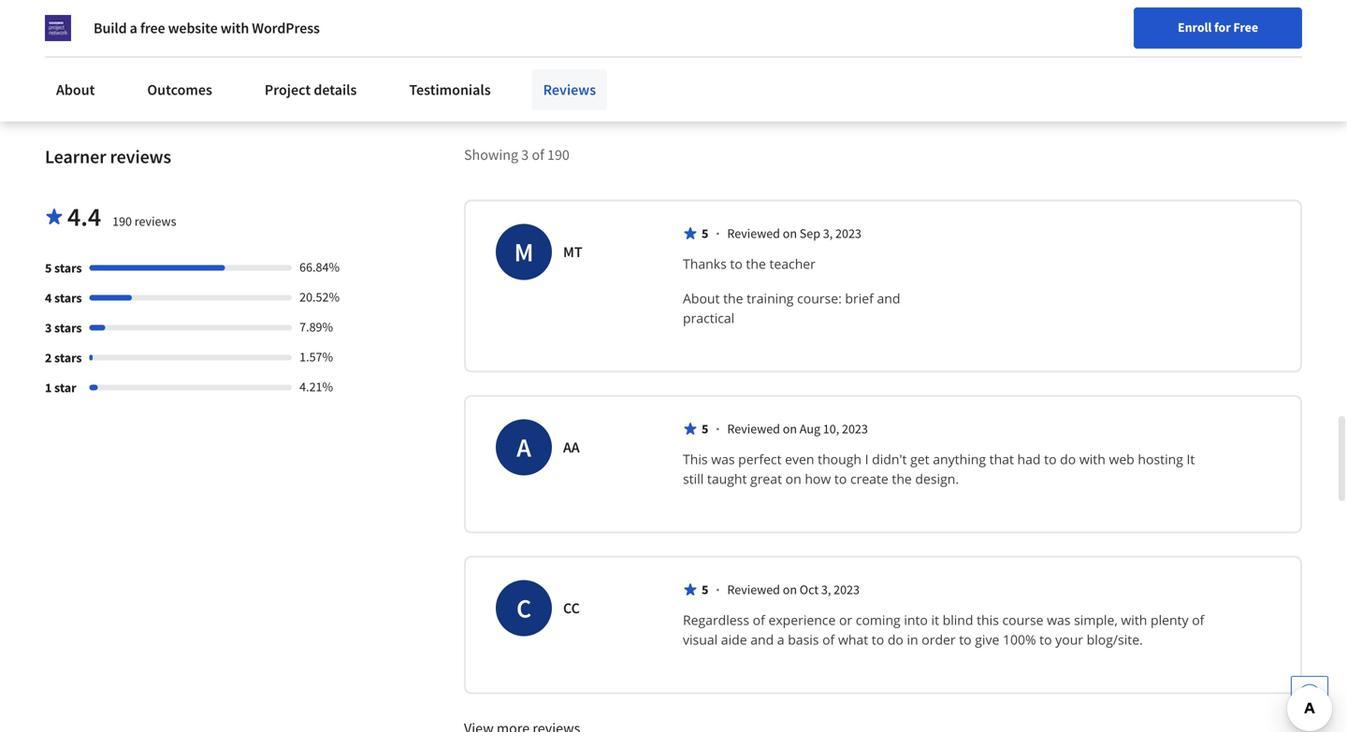 Task type: describe. For each thing, give the bounding box(es) containing it.
blind
[[943, 611, 974, 629]]

to down coming
[[872, 631, 884, 649]]

reviews for 190 reviews
[[135, 213, 176, 230]]

in
[[907, 631, 919, 649]]

practical
[[683, 309, 735, 327]]

project details
[[265, 80, 357, 99]]

businesses
[[178, 9, 247, 28]]

aa
[[563, 438, 580, 457]]

5 for a
[[702, 421, 709, 437]]

on inside this was perfect even though i didn't get anything that had to do with web hosting it still taught great on how to create the design.
[[786, 470, 802, 488]]

0 horizontal spatial 190
[[112, 213, 132, 230]]

10,
[[823, 421, 840, 437]]

on for a
[[783, 421, 797, 437]]

regardless
[[683, 611, 750, 629]]

mt
[[563, 243, 582, 261]]

basis
[[788, 631, 819, 649]]

thanks to the teacher
[[683, 255, 816, 273]]

a inside regardless of experience or coming into it blind this course was simple, with plenty of visual aide and a basis of what to do in order to give 100% to your blog/site.
[[777, 631, 785, 649]]

it
[[932, 611, 939, 629]]

reviewed for c
[[727, 581, 780, 598]]

on for m
[[783, 225, 797, 242]]

simple,
[[1074, 611, 1118, 629]]

for individuals
[[30, 9, 125, 28]]

to left your
[[1040, 631, 1052, 649]]

perfect
[[738, 450, 782, 468]]

c
[[517, 592, 532, 625]]

reviewed on aug 10, 2023
[[727, 421, 868, 437]]

with inside regardless of experience or coming into it blind this course was simple, with plenty of visual aide and a basis of what to do in order to give 100% to your blog/site.
[[1121, 611, 1148, 629]]

create
[[851, 470, 889, 488]]

for
[[1215, 19, 1231, 36]]

course
[[1003, 611, 1044, 629]]

that
[[990, 450, 1014, 468]]

0 vertical spatial with
[[221, 19, 249, 37]]

for universities
[[277, 9, 374, 28]]

0 horizontal spatial 3
[[45, 319, 52, 336]]

this was perfect even though i didn't get anything that had to do with web hosting it still taught great on how to create the design.
[[683, 450, 1199, 488]]

had
[[1018, 450, 1041, 468]]

english button
[[1008, 37, 1121, 98]]

what
[[838, 631, 868, 649]]

4.21%
[[300, 378, 333, 395]]

course:
[[797, 290, 842, 307]]

3 stars
[[45, 319, 82, 336]]

web
[[1109, 450, 1135, 468]]

stars for 5 stars
[[54, 260, 82, 276]]

give
[[975, 631, 1000, 649]]

this
[[977, 611, 999, 629]]

it
[[1187, 450, 1195, 468]]

get
[[911, 450, 930, 468]]

design.
[[916, 470, 959, 488]]

blog/site.
[[1087, 631, 1143, 649]]

star
[[54, 379, 76, 396]]

about for about
[[56, 80, 95, 99]]

enroll
[[1178, 19, 1212, 36]]

thanks
[[683, 255, 727, 273]]

or
[[839, 611, 853, 629]]

100%
[[1003, 631, 1036, 649]]

banner navigation
[[15, 0, 526, 37]]

outcomes
[[147, 80, 212, 99]]

reviews link
[[532, 69, 607, 110]]

teacher
[[770, 255, 816, 273]]

build a free website with wordpress
[[94, 19, 320, 37]]

website
[[168, 19, 218, 37]]

enroll for free
[[1178, 19, 1259, 36]]

reviews
[[543, 80, 596, 99]]

of right 'plenty'
[[1192, 611, 1205, 629]]

1
[[45, 379, 52, 396]]

to down though in the bottom of the page
[[835, 470, 847, 488]]

experience
[[769, 611, 836, 629]]

1 star
[[45, 379, 76, 396]]

to right the had
[[1044, 450, 1057, 468]]

0 vertical spatial 3
[[521, 145, 529, 164]]

reviews for learner reviews
[[110, 145, 171, 168]]

into
[[904, 611, 928, 629]]

aide
[[721, 631, 747, 649]]

4
[[45, 290, 52, 306]]

3, for c
[[821, 581, 831, 598]]

even
[[785, 450, 815, 468]]

stars for 2 stars
[[54, 349, 82, 366]]

about for about the training course: brief and practical
[[683, 290, 720, 307]]

aug
[[800, 421, 821, 437]]

coming
[[856, 611, 901, 629]]

reviewed for m
[[727, 225, 780, 242]]

free
[[1234, 19, 1259, 36]]

taught
[[707, 470, 747, 488]]

190 reviews
[[112, 213, 176, 230]]

hosting
[[1138, 450, 1184, 468]]

4.4
[[67, 200, 101, 233]]

coursera project network image
[[45, 15, 71, 41]]

reviewed for a
[[727, 421, 780, 437]]

still
[[683, 470, 704, 488]]

coursera image
[[22, 53, 141, 83]]

reviewed on oct 3, 2023
[[727, 581, 860, 598]]

for for individuals
[[30, 9, 50, 28]]

regardless of experience or coming into it blind this course was simple, with plenty of visual aide and a basis of what to do in order to give 100% to your blog/site.
[[683, 611, 1208, 649]]

i
[[865, 450, 869, 468]]

sep
[[800, 225, 821, 242]]

5 for m
[[702, 225, 709, 242]]



Task type: locate. For each thing, give the bounding box(es) containing it.
with left web
[[1080, 450, 1106, 468]]

1 vertical spatial 190
[[112, 213, 132, 230]]

1 for from the left
[[30, 9, 50, 28]]

reviewed on sep 3, 2023
[[727, 225, 862, 242]]

2 for from the left
[[155, 9, 175, 28]]

1 vertical spatial the
[[723, 290, 743, 307]]

20.52%
[[300, 289, 340, 305]]

the down didn't
[[892, 470, 912, 488]]

project
[[265, 80, 311, 99]]

anything
[[933, 450, 986, 468]]

reviews right 4.4
[[135, 213, 176, 230]]

0 vertical spatial 190
[[547, 145, 570, 164]]

1 vertical spatial reviews
[[135, 213, 176, 230]]

outcomes link
[[136, 69, 224, 110]]

5 stars
[[45, 260, 82, 276]]

learner
[[45, 145, 106, 168]]

to
[[730, 255, 743, 273], [1044, 450, 1057, 468], [835, 470, 847, 488], [872, 631, 884, 649], [959, 631, 972, 649], [1040, 631, 1052, 649]]

stars right 2
[[54, 349, 82, 366]]

None search field
[[267, 49, 575, 87]]

your
[[1056, 631, 1084, 649]]

190
[[547, 145, 570, 164], [112, 213, 132, 230]]

2023 up or
[[834, 581, 860, 598]]

190 right 4.4
[[112, 213, 132, 230]]

reviews up 190 reviews
[[110, 145, 171, 168]]

to right thanks
[[730, 255, 743, 273]]

do inside this was perfect even though i didn't get anything that had to do with web hosting it still taught great on how to create the design.
[[1060, 450, 1076, 468]]

1 stars from the top
[[54, 260, 82, 276]]

66.84%
[[300, 259, 340, 275]]

for
[[30, 9, 50, 28], [155, 9, 175, 28], [277, 9, 297, 28]]

0 vertical spatial was
[[711, 450, 735, 468]]

1.57%
[[300, 348, 333, 365]]

stars right 4
[[54, 290, 82, 306]]

2 vertical spatial 2023
[[834, 581, 860, 598]]

4 stars
[[45, 290, 82, 306]]

stars
[[54, 260, 82, 276], [54, 290, 82, 306], [54, 319, 82, 336], [54, 349, 82, 366]]

with up blog/site.
[[1121, 611, 1148, 629]]

7.89%
[[300, 319, 333, 335]]

of right showing
[[532, 145, 544, 164]]

0 horizontal spatial about
[[56, 80, 95, 99]]

reviewed up regardless
[[727, 581, 780, 598]]

5 up regardless
[[702, 581, 709, 598]]

1 vertical spatial was
[[1047, 611, 1071, 629]]

0 horizontal spatial and
[[751, 631, 774, 649]]

didn't
[[872, 450, 907, 468]]

brief
[[845, 290, 874, 307]]

about the training course: brief and practical
[[683, 290, 904, 327]]

about up "practical"
[[683, 290, 720, 307]]

wordpress
[[252, 19, 320, 37]]

do right the had
[[1060, 450, 1076, 468]]

2 vertical spatial the
[[892, 470, 912, 488]]

on left sep
[[783, 225, 797, 242]]

5 for c
[[702, 581, 709, 598]]

the up "practical"
[[723, 290, 743, 307]]

4 stars from the top
[[54, 349, 82, 366]]

0 horizontal spatial with
[[221, 19, 249, 37]]

2 reviewed from the top
[[727, 421, 780, 437]]

shopping cart: 1 item image
[[963, 51, 999, 81]]

5
[[702, 225, 709, 242], [45, 260, 52, 276], [702, 421, 709, 437], [702, 581, 709, 598]]

1 horizontal spatial and
[[877, 290, 901, 307]]

for left universities
[[277, 9, 297, 28]]

0 vertical spatial about
[[56, 80, 95, 99]]

stars up 4 stars
[[54, 260, 82, 276]]

the inside this was perfect even though i didn't get anything that had to do with web hosting it still taught great on how to create the design.
[[892, 470, 912, 488]]

1 vertical spatial reviewed
[[727, 421, 780, 437]]

0 horizontal spatial do
[[888, 631, 904, 649]]

1 horizontal spatial a
[[777, 631, 785, 649]]

stars for 3 stars
[[54, 319, 82, 336]]

of right regardless
[[753, 611, 765, 629]]

0 horizontal spatial a
[[130, 19, 137, 37]]

the
[[746, 255, 766, 273], [723, 290, 743, 307], [892, 470, 912, 488]]

and inside regardless of experience or coming into it blind this course was simple, with plenty of visual aide and a basis of what to do in order to give 100% to your blog/site.
[[751, 631, 774, 649]]

to down blind
[[959, 631, 972, 649]]

details
[[314, 80, 357, 99]]

1 vertical spatial 2023
[[842, 421, 868, 437]]

1 vertical spatial a
[[777, 631, 785, 649]]

how
[[805, 470, 831, 488]]

2023 right sep
[[836, 225, 862, 242]]

with right the website
[[221, 19, 249, 37]]

with inside this was perfect even though i didn't get anything that had to do with web hosting it still taught great on how to create the design.
[[1080, 450, 1106, 468]]

1 horizontal spatial about
[[683, 290, 720, 307]]

1 vertical spatial and
[[751, 631, 774, 649]]

order
[[922, 631, 956, 649]]

1 vertical spatial do
[[888, 631, 904, 649]]

1 reviewed from the top
[[727, 225, 780, 242]]

2 stars from the top
[[54, 290, 82, 306]]

m
[[514, 236, 534, 268]]

was up your
[[1047, 611, 1071, 629]]

1 horizontal spatial 190
[[547, 145, 570, 164]]

on down even
[[786, 470, 802, 488]]

5 up this
[[702, 421, 709, 437]]

1 horizontal spatial with
[[1080, 450, 1106, 468]]

of left what on the right bottom
[[823, 631, 835, 649]]

3, right oct
[[821, 581, 831, 598]]

2023 for c
[[834, 581, 860, 598]]

3 stars from the top
[[54, 319, 82, 336]]

1 horizontal spatial was
[[1047, 611, 1071, 629]]

0 horizontal spatial was
[[711, 450, 735, 468]]

help center image
[[1299, 684, 1321, 706]]

for for businesses
[[155, 9, 175, 28]]

3 for from the left
[[277, 9, 297, 28]]

was up taught
[[711, 450, 735, 468]]

reviews
[[110, 145, 171, 168], [135, 213, 176, 230]]

1 vertical spatial 3,
[[821, 581, 831, 598]]

1 horizontal spatial the
[[746, 255, 766, 273]]

2023
[[836, 225, 862, 242], [842, 421, 868, 437], [834, 581, 860, 598]]

2 horizontal spatial the
[[892, 470, 912, 488]]

enroll for free button
[[1134, 7, 1303, 49]]

0 vertical spatial and
[[877, 290, 901, 307]]

reviewed up 'perfect'
[[727, 421, 780, 437]]

cc
[[563, 599, 580, 618]]

for left businesses
[[155, 9, 175, 28]]

5 up thanks
[[702, 225, 709, 242]]

0 vertical spatial reviews
[[110, 145, 171, 168]]

2 vertical spatial with
[[1121, 611, 1148, 629]]

3, for m
[[823, 225, 833, 242]]

and inside the about the training course: brief and practical
[[877, 290, 901, 307]]

the inside the about the training course: brief and practical
[[723, 290, 743, 307]]

for for universities
[[277, 9, 297, 28]]

and
[[877, 290, 901, 307], [751, 631, 774, 649]]

2023 for m
[[836, 225, 862, 242]]

190 down reviews "link"
[[547, 145, 570, 164]]

showing
[[464, 145, 518, 164]]

2 horizontal spatial for
[[277, 9, 297, 28]]

project details link
[[253, 69, 368, 110]]

a
[[130, 19, 137, 37], [777, 631, 785, 649]]

oct
[[800, 581, 819, 598]]

visual
[[683, 631, 718, 649]]

2 horizontal spatial with
[[1121, 611, 1148, 629]]

and right brief
[[877, 290, 901, 307]]

3, right sep
[[823, 225, 833, 242]]

for left individuals
[[30, 9, 50, 28]]

1 vertical spatial about
[[683, 290, 720, 307]]

5 up 4
[[45, 260, 52, 276]]

1 vertical spatial with
[[1080, 450, 1106, 468]]

2023 for a
[[842, 421, 868, 437]]

0 vertical spatial do
[[1060, 450, 1076, 468]]

on for c
[[783, 581, 797, 598]]

do inside regardless of experience or coming into it blind this course was simple, with plenty of visual aide and a basis of what to do in order to give 100% to your blog/site.
[[888, 631, 904, 649]]

0 vertical spatial 2023
[[836, 225, 862, 242]]

stars for 4 stars
[[54, 290, 82, 306]]

of
[[532, 145, 544, 164], [753, 611, 765, 629], [1192, 611, 1205, 629], [823, 631, 835, 649]]

for businesses
[[155, 9, 247, 28]]

do left in
[[888, 631, 904, 649]]

about
[[56, 80, 95, 99], [683, 290, 720, 307]]

individuals
[[53, 9, 125, 28]]

great
[[750, 470, 782, 488]]

a left basis at right
[[777, 631, 785, 649]]

the left teacher
[[746, 255, 766, 273]]

0 vertical spatial a
[[130, 19, 137, 37]]

with
[[221, 19, 249, 37], [1080, 450, 1106, 468], [1121, 611, 1148, 629]]

do
[[1060, 450, 1076, 468], [888, 631, 904, 649]]

on left oct
[[783, 581, 797, 598]]

1 horizontal spatial do
[[1060, 450, 1076, 468]]

reviewed up the thanks to the teacher
[[727, 225, 780, 242]]

about link
[[45, 69, 106, 110]]

0 horizontal spatial for
[[30, 9, 50, 28]]

stars down 4 stars
[[54, 319, 82, 336]]

about inside the about the training course: brief and practical
[[683, 290, 720, 307]]

though
[[818, 450, 862, 468]]

2023 right 10,
[[842, 421, 868, 437]]

learner reviews
[[45, 145, 171, 168]]

3 up 2
[[45, 319, 52, 336]]

build
[[94, 19, 127, 37]]

2
[[45, 349, 52, 366]]

testimonials link
[[398, 69, 502, 110]]

0 horizontal spatial the
[[723, 290, 743, 307]]

free
[[140, 19, 165, 37]]

this
[[683, 450, 708, 468]]

plenty
[[1151, 611, 1189, 629]]

a
[[517, 431, 531, 464]]

a left free
[[130, 19, 137, 37]]

training
[[747, 290, 794, 307]]

universities
[[300, 9, 374, 28]]

3 right showing
[[521, 145, 529, 164]]

was inside regardless of experience or coming into it blind this course was simple, with plenty of visual aide and a basis of what to do in order to give 100% to your blog/site.
[[1047, 611, 1071, 629]]

testimonials
[[409, 80, 491, 99]]

about down the coursera project network icon
[[56, 80, 95, 99]]

3 reviewed from the top
[[727, 581, 780, 598]]

1 vertical spatial 3
[[45, 319, 52, 336]]

0 vertical spatial the
[[746, 255, 766, 273]]

1 horizontal spatial 3
[[521, 145, 529, 164]]

0 vertical spatial 3,
[[823, 225, 833, 242]]

showing 3 of 190
[[464, 145, 570, 164]]

on left aug
[[783, 421, 797, 437]]

2 vertical spatial reviewed
[[727, 581, 780, 598]]

0 vertical spatial reviewed
[[727, 225, 780, 242]]

1 horizontal spatial for
[[155, 9, 175, 28]]

and right aide
[[751, 631, 774, 649]]

was inside this was perfect even though i didn't get anything that had to do with web hosting it still taught great on how to create the design.
[[711, 450, 735, 468]]



Task type: vqa. For each thing, say whether or not it's contained in the screenshot.


